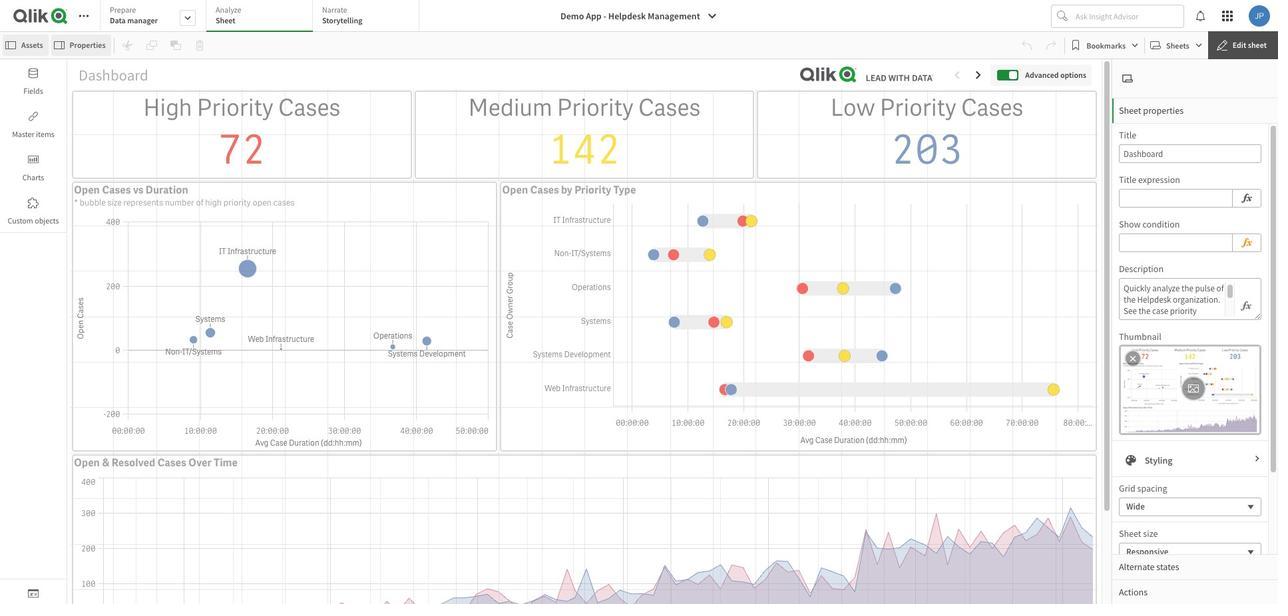 Task type: locate. For each thing, give the bounding box(es) containing it.
data
[[110, 15, 126, 25]]

203
[[891, 123, 964, 176]]

priority for 142
[[557, 92, 634, 123]]

2 vertical spatial sheet
[[1120, 528, 1142, 540]]

properties button
[[51, 35, 111, 56]]

sheet down sheet icon
[[1120, 105, 1142, 117]]

object image
[[28, 155, 39, 165]]

low priority cases 203
[[831, 92, 1024, 176]]

open expression editor image down open expression editor image
[[1242, 298, 1252, 314]]

master items button
[[0, 103, 67, 146]]

Ask Insight Advisor text field
[[1074, 5, 1184, 27]]

size right bubble
[[107, 197, 122, 208]]

alternate states tab
[[1113, 555, 1279, 580]]

puzzle image
[[28, 198, 39, 208]]

cases
[[273, 197, 295, 208]]

open expression editor image for description
[[1242, 298, 1252, 314]]

condition
[[1143, 218, 1181, 230]]

2 open expression editor image from the top
[[1242, 298, 1252, 314]]

1 horizontal spatial size
[[1144, 528, 1159, 540]]

open expression editor image for title expression
[[1242, 191, 1254, 206]]

1 vertical spatial size
[[1144, 528, 1159, 540]]

change thumbnail image
[[1188, 381, 1200, 397]]

open
[[74, 183, 100, 197], [502, 183, 528, 197], [74, 456, 100, 470]]

fields
[[23, 86, 43, 96]]

title for title
[[1120, 129, 1137, 141]]

tab list containing prepare
[[100, 0, 424, 33]]

1 open expression editor image from the top
[[1242, 191, 1254, 206]]

open for open & resolved cases over time
[[74, 456, 100, 470]]

open left vs in the top of the page
[[74, 183, 100, 197]]

prepare
[[110, 5, 136, 15]]

open
[[253, 197, 272, 208]]

sheet up alternate
[[1120, 528, 1142, 540]]

open expression editor image
[[1242, 191, 1254, 206], [1242, 298, 1252, 314]]

1 vertical spatial sheet
[[1120, 105, 1142, 117]]

1 vertical spatial open expression editor image
[[1242, 298, 1252, 314]]

sheet inside tab
[[1120, 105, 1142, 117]]

0 vertical spatial sheet
[[216, 15, 236, 25]]

show
[[1120, 218, 1142, 230]]

edit sheet button
[[1209, 31, 1279, 59]]

narrate storytelling
[[322, 5, 363, 25]]

0 horizontal spatial size
[[107, 197, 122, 208]]

size inside "open cases vs duration * bubble size represents number of high priority open cases"
[[107, 197, 122, 208]]

narrate
[[322, 5, 347, 15]]

None text field
[[1120, 189, 1234, 208], [1120, 234, 1234, 252], [1120, 189, 1234, 208], [1120, 234, 1234, 252]]

open for open cases vs duration * bubble size represents number of high priority open cases
[[74, 183, 100, 197]]

high
[[205, 197, 222, 208]]

analyze sheet
[[216, 5, 241, 25]]

sheets
[[1167, 40, 1190, 50]]

duration
[[146, 183, 188, 197]]

1 vertical spatial title
[[1120, 174, 1137, 186]]

title
[[1120, 129, 1137, 141], [1120, 174, 1137, 186]]

open expression editor image up open expression editor image
[[1242, 191, 1254, 206]]

demo
[[561, 10, 584, 22]]

time
[[214, 456, 238, 470]]

bubble
[[80, 197, 106, 208]]

size up alternate states
[[1144, 528, 1159, 540]]

custom objects
[[8, 216, 59, 226]]

cases
[[278, 92, 341, 123], [639, 92, 701, 123], [962, 92, 1024, 123], [102, 183, 131, 197], [531, 183, 559, 197], [157, 456, 186, 470]]

tab list inside application
[[100, 0, 424, 33]]

sheet properties tab
[[1113, 98, 1279, 123]]

tab list
[[100, 0, 424, 33]]

priority
[[224, 197, 251, 208]]

open left by
[[502, 183, 528, 197]]

expression
[[1139, 174, 1181, 186]]

priority for 72
[[197, 92, 274, 123]]

palette image
[[1126, 456, 1137, 466]]

0 vertical spatial open expression editor image
[[1242, 191, 1254, 206]]

james peterson image
[[1250, 5, 1271, 27]]

142
[[549, 123, 621, 176]]

master
[[12, 129, 34, 139]]

1 title from the top
[[1120, 129, 1137, 141]]

spacing
[[1138, 483, 1168, 495]]

grid spacing
[[1120, 483, 1168, 495]]

objects
[[35, 216, 59, 226]]

cases inside low priority cases 203
[[962, 92, 1024, 123]]

priority
[[197, 92, 274, 123], [557, 92, 634, 123], [880, 92, 957, 123], [575, 183, 612, 197]]

custom
[[8, 216, 33, 226]]

alternate
[[1120, 562, 1155, 574]]

variables image
[[28, 589, 39, 599]]

priority inside low priority cases 203
[[880, 92, 957, 123]]

over
[[188, 456, 212, 470]]

0 vertical spatial title
[[1120, 129, 1137, 141]]

title left 'expression'
[[1120, 174, 1137, 186]]

application
[[0, 0, 1279, 605]]

grid
[[1120, 483, 1136, 495]]

by
[[562, 183, 573, 197]]

sheet size
[[1120, 528, 1159, 540]]

open left &
[[74, 456, 100, 470]]

None text field
[[1120, 145, 1262, 163], [1124, 283, 1236, 317], [1120, 145, 1262, 163], [1124, 283, 1236, 317]]

medium priority cases 142
[[469, 92, 701, 176]]

open inside "open cases vs duration * bubble size represents number of high priority open cases"
[[74, 183, 100, 197]]

show condition
[[1120, 218, 1181, 230]]

sheet
[[216, 15, 236, 25], [1120, 105, 1142, 117], [1120, 528, 1142, 540]]

management
[[648, 10, 701, 22]]

description
[[1120, 263, 1164, 275]]

priority inside high priority cases 72
[[197, 92, 274, 123]]

title down sheet properties
[[1120, 129, 1137, 141]]

size
[[107, 197, 122, 208], [1144, 528, 1159, 540]]

next image
[[1254, 455, 1262, 467]]

priority inside medium priority cases 142
[[557, 92, 634, 123]]

represents
[[123, 197, 163, 208]]

demo app - helpdesk management
[[561, 10, 701, 22]]

number
[[165, 197, 194, 208]]

2 title from the top
[[1120, 174, 1137, 186]]

sheet down the analyze
[[216, 15, 236, 25]]

vs
[[133, 183, 144, 197]]

database image
[[28, 68, 39, 79]]

custom objects button
[[0, 189, 67, 232]]

0 vertical spatial size
[[107, 197, 122, 208]]



Task type: describe. For each thing, give the bounding box(es) containing it.
open cases by priority type
[[502, 183, 636, 197]]

application containing 72
[[0, 0, 1279, 605]]

open cases vs duration * bubble size represents number of high priority open cases
[[74, 183, 295, 208]]

master items
[[12, 129, 55, 139]]

manager
[[127, 15, 158, 25]]

&
[[102, 456, 110, 470]]

low
[[831, 92, 876, 123]]

edit
[[1233, 40, 1247, 50]]

edit sheet
[[1233, 40, 1268, 50]]

priority for 203
[[880, 92, 957, 123]]

cases inside high priority cases 72
[[278, 92, 341, 123]]

cases inside medium priority cases 142
[[639, 92, 701, 123]]

properties
[[1144, 105, 1184, 117]]

sheet for sheet size
[[1120, 528, 1142, 540]]

alternate states
[[1120, 562, 1180, 574]]

charts
[[22, 173, 44, 183]]

resolved
[[112, 456, 155, 470]]

open & resolved cases over time
[[74, 456, 238, 470]]

72
[[218, 123, 266, 176]]

high
[[143, 92, 192, 123]]

sheet for sheet properties
[[1120, 105, 1142, 117]]

helpdesk
[[609, 10, 646, 22]]

type
[[614, 183, 636, 197]]

prepare data manager
[[110, 5, 158, 25]]

demo app - helpdesk management button
[[553, 5, 726, 27]]

advanced
[[1026, 70, 1059, 80]]

styling
[[1146, 455, 1173, 467]]

thumbnail
[[1120, 331, 1162, 343]]

medium
[[469, 92, 553, 123]]

states
[[1157, 562, 1180, 574]]

link image
[[28, 111, 39, 122]]

options
[[1061, 70, 1087, 80]]

fields button
[[0, 59, 67, 103]]

app
[[586, 10, 602, 22]]

sheet properties
[[1120, 105, 1184, 117]]

sheet inside analyze sheet
[[216, 15, 236, 25]]

cases inside "open cases vs duration * bubble size represents number of high priority open cases"
[[102, 183, 131, 197]]

sheets button
[[1148, 35, 1206, 56]]

bookmarks
[[1087, 40, 1126, 50]]

analyze
[[216, 5, 241, 15]]

open expression editor image
[[1242, 235, 1254, 251]]

items
[[36, 129, 55, 139]]

open for open cases by priority type
[[502, 183, 528, 197]]

of
[[196, 197, 204, 208]]

*
[[74, 197, 78, 208]]

title expression
[[1120, 174, 1181, 186]]

title for title expression
[[1120, 174, 1137, 186]]

advanced options
[[1026, 70, 1087, 80]]

assets button
[[3, 35, 48, 56]]

actions
[[1120, 587, 1148, 599]]

sheet
[[1249, 40, 1268, 50]]

bookmarks button
[[1069, 35, 1142, 56]]

storytelling
[[322, 15, 363, 25]]

assets
[[21, 40, 43, 50]]

properties
[[70, 40, 106, 50]]

charts button
[[0, 146, 67, 189]]

-
[[604, 10, 607, 22]]

next sheet: performance image
[[974, 70, 985, 80]]

high priority cases 72
[[143, 92, 341, 176]]

actions tab
[[1113, 580, 1279, 605]]

sheet image
[[1123, 73, 1134, 84]]

reset thumbnail image
[[1128, 352, 1140, 366]]



Task type: vqa. For each thing, say whether or not it's contained in the screenshot.
Assets button
yes



